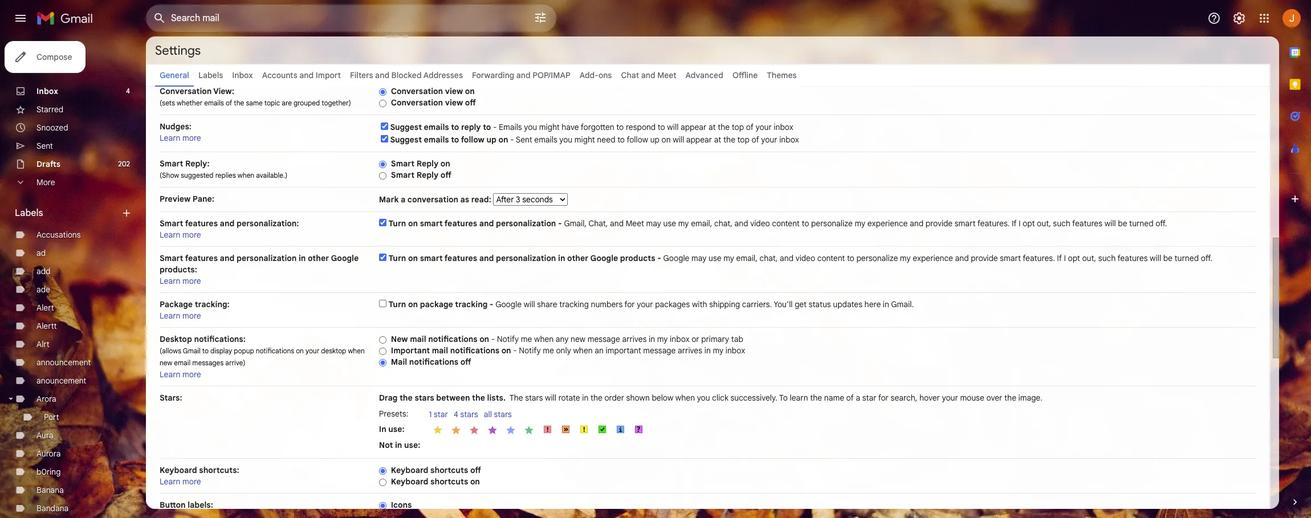 Task type: locate. For each thing, give the bounding box(es) containing it.
2 learn more link from the top
[[160, 230, 201, 240]]

emails down 'suggest emails to reply to - emails you might have forgotten to respond to will appear at the top of your inbox'
[[534, 135, 557, 145]]

None checkbox
[[381, 123, 388, 130]]

6 more from the top
[[182, 477, 201, 487]]

other inside the smart features and personalization in other google products: learn more
[[308, 253, 329, 263]]

important mail notifications on - notify me only when an important message arrives in my inbox
[[391, 345, 745, 356]]

0 horizontal spatial content
[[772, 218, 800, 229]]

view for off
[[445, 97, 463, 108]]

2 other from the left
[[567, 253, 588, 263]]

view down addresses
[[445, 86, 463, 96]]

gmail image
[[36, 7, 99, 30]]

0 vertical spatial 4
[[126, 87, 130, 95]]

conversation down conversation view on
[[391, 97, 443, 108]]

2 suggest from the top
[[390, 135, 422, 145]]

suggest up smart reply on
[[390, 135, 422, 145]]

1 horizontal spatial me
[[543, 345, 554, 356]]

1 learn from the top
[[160, 133, 180, 143]]

emails down view:
[[204, 99, 224, 107]]

smart right smart reply off option
[[391, 170, 415, 180]]

content up status
[[817, 253, 845, 263]]

1 up from the left
[[487, 135, 497, 145]]

image.
[[1019, 393, 1043, 403]]

message right the important
[[643, 345, 676, 356]]

reply for off
[[417, 170, 439, 180]]

0 horizontal spatial for
[[625, 299, 635, 310]]

-
[[493, 122, 497, 132], [510, 135, 514, 145], [558, 218, 562, 229], [657, 253, 661, 263], [490, 299, 493, 310], [491, 334, 495, 344], [513, 345, 517, 356]]

1 horizontal spatial be
[[1163, 253, 1173, 263]]

1 horizontal spatial such
[[1098, 253, 1116, 263]]

notify left any
[[497, 334, 519, 344]]

use: down in use: at the left bottom of page
[[404, 440, 420, 450]]

keyboard inside keyboard shortcuts: learn more
[[160, 465, 197, 475]]

suggest
[[390, 122, 422, 132], [390, 135, 422, 145]]

1 horizontal spatial message
[[643, 345, 676, 356]]

1 vertical spatial meet
[[626, 218, 644, 229]]

2 learn from the top
[[160, 230, 180, 240]]

1 vertical spatial star
[[434, 409, 448, 420]]

3 learn from the top
[[160, 276, 180, 286]]

more down email
[[182, 369, 201, 380]]

1 vertical spatial might
[[575, 135, 595, 145]]

1 vertical spatial content
[[817, 253, 845, 263]]

Conversation view off radio
[[379, 99, 386, 108]]

off for smart reply off
[[441, 170, 451, 180]]

2 horizontal spatial you
[[697, 393, 710, 403]]

1 vertical spatial for
[[878, 393, 889, 403]]

suggest down conversation view off
[[390, 122, 422, 132]]

learn inside the smart features and personalization: learn more
[[160, 230, 180, 240]]

new down the (allows
[[160, 359, 172, 367]]

advanced link
[[686, 70, 723, 80]]

smart inside the smart reply: (show suggested replies when available.)
[[160, 158, 183, 169]]

1 vertical spatial inbox link
[[36, 86, 58, 96]]

1 vertical spatial experience
[[913, 253, 953, 263]]

settings image
[[1233, 11, 1246, 25]]

mail for important
[[432, 345, 448, 356]]

arrives up the important
[[622, 334, 647, 344]]

notify for notify me only when an important message arrives in my inbox
[[519, 345, 541, 356]]

more inside package tracking: learn more
[[182, 311, 201, 321]]

mail up mail notifications off
[[432, 345, 448, 356]]

more inside the smart features and personalization in other google products: learn more
[[182, 276, 201, 286]]

0 vertical spatial arrives
[[622, 334, 647, 344]]

202
[[118, 160, 130, 168]]

nudges:
[[160, 121, 192, 132]]

learn more link for smart features and personalization in other google products:
[[160, 276, 201, 286]]

your
[[756, 122, 772, 132], [761, 135, 777, 145], [637, 299, 653, 310], [306, 347, 319, 355], [942, 393, 958, 403]]

0 horizontal spatial sent
[[36, 141, 53, 151]]

labels heading
[[15, 208, 121, 219]]

conversation up whether
[[160, 86, 212, 96]]

stars right all
[[494, 409, 512, 420]]

inbox inside labels navigation
[[36, 86, 58, 96]]

when right below
[[675, 393, 695, 403]]

1 turn from the top
[[388, 218, 406, 229]]

1 reply from the top
[[417, 158, 439, 169]]

smart inside the smart features and personalization in other google products: learn more
[[160, 253, 183, 263]]

Smart Reply off radio
[[379, 171, 386, 180]]

1 vertical spatial features.
[[1023, 253, 1055, 263]]

personalization up share
[[496, 253, 556, 263]]

arrives down or
[[678, 345, 702, 356]]

sent up drafts
[[36, 141, 53, 151]]

2 follow from the left
[[627, 135, 648, 145]]

learn more link for nudges:
[[160, 133, 201, 143]]

video down turn on smart features and personalization - gmail, chat, and meet may use my email, chat, and video content to personalize my experience and provide smart features. if i opt out, such features will be turned off.
[[796, 253, 815, 263]]

off
[[465, 97, 476, 108], [441, 170, 451, 180], [460, 357, 471, 367], [470, 465, 481, 475]]

4 learn more link from the top
[[160, 311, 201, 321]]

aura link
[[36, 430, 53, 441]]

0 horizontal spatial tracking
[[455, 299, 488, 310]]

0 horizontal spatial use
[[663, 218, 676, 229]]

themes
[[767, 70, 797, 80]]

shortcuts up keyboard shortcuts on
[[430, 465, 468, 475]]

keyboard right keyboard shortcuts off radio
[[391, 465, 428, 475]]

keyboard up button
[[160, 465, 197, 475]]

1 vertical spatial me
[[543, 345, 554, 356]]

star
[[862, 393, 876, 403], [434, 409, 448, 420]]

more down preview pane:
[[182, 230, 201, 240]]

learn more link for smart features and personalization:
[[160, 230, 201, 240]]

1 vertical spatial video
[[796, 253, 815, 263]]

off for mail notifications off
[[460, 357, 471, 367]]

6 learn more link from the top
[[160, 477, 201, 487]]

1 vertical spatial arrives
[[678, 345, 702, 356]]

1 horizontal spatial new
[[571, 334, 586, 344]]

labels up view:
[[198, 70, 223, 80]]

1 vertical spatial reply
[[417, 170, 439, 180]]

provide
[[926, 218, 953, 229], [971, 253, 998, 263]]

inbox link up the starred link
[[36, 86, 58, 96]]

learn down products:
[[160, 276, 180, 286]]

below
[[652, 393, 673, 403]]

learn more link down products:
[[160, 276, 201, 286]]

and inside the smart features and personalization: learn more
[[220, 218, 235, 229]]

3 more from the top
[[182, 276, 201, 286]]

learn
[[160, 133, 180, 143], [160, 230, 180, 240], [160, 276, 180, 286], [160, 311, 180, 321], [160, 369, 180, 380], [160, 477, 180, 487]]

reply
[[461, 122, 481, 132]]

1 horizontal spatial video
[[796, 253, 815, 263]]

display
[[210, 347, 232, 355]]

more inside "nudges: learn more"
[[182, 133, 201, 143]]

banana link
[[36, 485, 64, 495]]

0 horizontal spatial new
[[160, 359, 172, 367]]

1 vertical spatial suggest
[[390, 135, 422, 145]]

labels inside navigation
[[15, 208, 43, 219]]

nudges: learn more
[[160, 121, 201, 143]]

read:
[[471, 194, 491, 205]]

1 horizontal spatial may
[[692, 253, 707, 263]]

inbox link up view:
[[232, 70, 253, 80]]

emails inside conversation view: (sets whether emails of the same topic are grouped together)
[[204, 99, 224, 107]]

3 turn from the top
[[388, 299, 406, 310]]

more down the 'nudges:'
[[182, 133, 201, 143]]

stars left all
[[460, 409, 478, 420]]

2 reply from the top
[[417, 170, 439, 180]]

view:
[[213, 86, 234, 96]]

add
[[36, 266, 50, 276]]

labels for the labels link
[[198, 70, 223, 80]]

in down primary
[[704, 345, 711, 356]]

will
[[667, 122, 679, 132], [673, 135, 684, 145], [1105, 218, 1116, 229], [1150, 253, 1161, 263], [524, 299, 535, 310], [545, 393, 556, 403]]

gmail,
[[564, 218, 587, 229]]

6 learn from the top
[[160, 477, 180, 487]]

keyboard shortcuts off
[[391, 465, 481, 475]]

as
[[460, 194, 469, 205]]

more
[[36, 177, 55, 188]]

you down the have
[[559, 135, 573, 145]]

1 other from the left
[[308, 253, 329, 263]]

order
[[605, 393, 624, 403]]

carriers.
[[742, 299, 772, 310]]

1
[[429, 409, 432, 420]]

shipping
[[709, 299, 740, 310]]

aura
[[36, 430, 53, 441]]

1 vertical spatial appear
[[686, 135, 712, 145]]

learn down the 'nudges:'
[[160, 133, 180, 143]]

to up turn on smart features and personalization in other google products - google may use my email, chat, and video content to personalize my experience and provide smart features. if i opt out, such features will be turned off.
[[802, 218, 809, 229]]

search,
[[891, 393, 917, 403]]

1 vertical spatial you
[[559, 135, 573, 145]]

a right 'name' at the bottom
[[856, 393, 860, 403]]

view down conversation view on
[[445, 97, 463, 108]]

1 horizontal spatial mail
[[432, 345, 448, 356]]

0 vertical spatial features.
[[978, 218, 1010, 229]]

smart for smart features and personalization: learn more
[[160, 218, 183, 229]]

mouse
[[960, 393, 984, 403]]

are
[[282, 99, 292, 107]]

1 horizontal spatial out,
[[1082, 253, 1096, 263]]

for left search,
[[878, 393, 889, 403]]

1 horizontal spatial personalize
[[856, 253, 898, 263]]

3 learn more link from the top
[[160, 276, 201, 286]]

conversation view on
[[391, 86, 475, 96]]

1 horizontal spatial use
[[709, 253, 722, 263]]

in down turn on package tracking - google will share tracking numbers for your packages with shipping carriers. you'll get status updates here in gmail.
[[649, 334, 655, 344]]

0 horizontal spatial follow
[[461, 135, 485, 145]]

respond
[[626, 122, 656, 132]]

learn more link down the 'nudges:'
[[160, 133, 201, 143]]

suggest emails to reply to - emails you might have forgotten to respond to will appear at the top of your inbox
[[390, 122, 793, 132]]

turn for turn on smart features and personalization - gmail, chat, and meet may use my email, chat, and video content to personalize my experience and provide smart features. if i opt out, such features will be turned off.
[[388, 218, 406, 229]]

0 vertical spatial for
[[625, 299, 635, 310]]

forwarding and pop/imap
[[472, 70, 571, 80]]

arrives
[[622, 334, 647, 344], [678, 345, 702, 356]]

features
[[185, 218, 218, 229], [445, 218, 477, 229], [1072, 218, 1103, 229], [185, 253, 218, 263], [445, 253, 477, 263], [1118, 253, 1148, 263]]

message up an
[[588, 334, 620, 344]]

ad link
[[36, 248, 46, 258]]

to up messages
[[202, 347, 209, 355]]

0 horizontal spatial off.
[[1156, 218, 1167, 229]]

all
[[484, 409, 492, 420]]

ade link
[[36, 284, 50, 295]]

1 vertical spatial inbox
[[36, 86, 58, 96]]

more down products:
[[182, 276, 201, 286]]

support image
[[1207, 11, 1221, 25]]

notify for notify me when any new message arrives in my inbox or primary tab
[[497, 334, 519, 344]]

conversation
[[160, 86, 212, 96], [391, 86, 443, 96], [391, 97, 443, 108]]

0 horizontal spatial email,
[[691, 218, 712, 229]]

emails up smart reply on
[[424, 135, 449, 145]]

0 vertical spatial personalize
[[811, 218, 853, 229]]

0 vertical spatial me
[[521, 334, 532, 344]]

personalize up here
[[856, 253, 898, 263]]

Important mail notifications on radio
[[379, 347, 386, 356]]

0 horizontal spatial mail
[[410, 334, 426, 344]]

1 horizontal spatial might
[[575, 135, 595, 145]]

personalization down personalization:
[[237, 253, 297, 263]]

for right numbers
[[625, 299, 635, 310]]

experience
[[868, 218, 908, 229], [913, 253, 953, 263]]

(allows
[[160, 347, 181, 355]]

2 up from the left
[[650, 135, 660, 145]]

0 vertical spatial labels
[[198, 70, 223, 80]]

desktop notifications: (allows gmail to display popup notifications on your desktop when new email messages arrive) learn more
[[160, 334, 365, 380]]

1 horizontal spatial if
[[1057, 253, 1062, 263]]

1 horizontal spatial a
[[856, 393, 860, 403]]

0 horizontal spatial such
[[1053, 218, 1071, 229]]

star left search,
[[862, 393, 876, 403]]

4 learn from the top
[[160, 311, 180, 321]]

0 horizontal spatial chat,
[[714, 218, 733, 229]]

tab list
[[1279, 36, 1311, 477]]

mail
[[410, 334, 426, 344], [432, 345, 448, 356]]

Smart Reply on radio
[[379, 160, 386, 169]]

None checkbox
[[381, 135, 388, 143], [379, 219, 386, 226], [379, 254, 386, 261], [379, 300, 386, 307], [381, 135, 388, 143], [379, 219, 386, 226], [379, 254, 386, 261], [379, 300, 386, 307]]

of inside conversation view: (sets whether emails of the same topic are grouped together)
[[226, 99, 232, 107]]

labels for labels heading
[[15, 208, 43, 219]]

personalize up turn on smart features and personalization in other google products - google may use my email, chat, and video content to personalize my experience and provide smart features. if i opt out, such features will be turned off.
[[811, 218, 853, 229]]

at
[[709, 122, 716, 132], [714, 135, 721, 145]]

0 vertical spatial view
[[445, 86, 463, 96]]

follow down the respond
[[627, 135, 648, 145]]

1 vertical spatial email,
[[736, 253, 758, 263]]

popup
[[234, 347, 254, 355]]

smart up "(show" at the left
[[160, 158, 183, 169]]

0 horizontal spatial might
[[539, 122, 560, 132]]

together)
[[322, 99, 351, 107]]

0 vertical spatial off.
[[1156, 218, 1167, 229]]

(show
[[160, 171, 179, 180]]

mail up important
[[410, 334, 426, 344]]

between
[[436, 393, 470, 403]]

2 view from the top
[[445, 97, 463, 108]]

labels down more
[[15, 208, 43, 219]]

to right the respond
[[658, 122, 665, 132]]

the
[[234, 99, 244, 107], [718, 122, 730, 132], [723, 135, 735, 145], [400, 393, 413, 403], [472, 393, 485, 403], [591, 393, 603, 403], [810, 393, 822, 403], [1004, 393, 1016, 403]]

learn more link down email
[[160, 369, 201, 380]]

to left reply
[[451, 122, 459, 132]]

tracking right share
[[559, 299, 589, 310]]

new up important mail notifications on - notify me only when an important message arrives in my inbox
[[571, 334, 586, 344]]

more up button labels:
[[182, 477, 201, 487]]

keyboard for keyboard shortcuts: learn more
[[160, 465, 197, 475]]

smart for smart reply: (show suggested replies when available.)
[[160, 158, 183, 169]]

1 horizontal spatial star
[[862, 393, 876, 403]]

meet
[[657, 70, 676, 80], [626, 218, 644, 229]]

follow
[[461, 135, 485, 145], [627, 135, 648, 145]]

1 horizontal spatial tracking
[[559, 299, 589, 310]]

use: right in
[[388, 424, 405, 434]]

1 horizontal spatial for
[[878, 393, 889, 403]]

me left only
[[543, 345, 554, 356]]

2 turn from the top
[[388, 253, 406, 263]]

1 vertical spatial out,
[[1082, 253, 1096, 263]]

off up mark a conversation as read:
[[441, 170, 451, 180]]

1 vertical spatial chat,
[[760, 253, 778, 263]]

snoozed
[[36, 123, 68, 133]]

2 shortcuts from the top
[[430, 477, 468, 487]]

may
[[646, 218, 661, 229], [692, 253, 707, 263]]

learn up button
[[160, 477, 180, 487]]

have
[[562, 122, 579, 132]]

0 horizontal spatial inbox
[[36, 86, 58, 96]]

notifications inside desktop notifications: (allows gmail to display popup notifications on your desktop when new email messages arrive) learn more
[[256, 347, 294, 355]]

4 more from the top
[[182, 311, 201, 321]]

may up with
[[692, 253, 707, 263]]

learn inside desktop notifications: (allows gmail to display popup notifications on your desktop when new email messages arrive) learn more
[[160, 369, 180, 380]]

grouped
[[294, 99, 320, 107]]

personalization inside the smart features and personalization in other google products: learn more
[[237, 253, 297, 263]]

sent down emails
[[516, 135, 532, 145]]

shortcuts
[[430, 465, 468, 475], [430, 477, 468, 487]]

me left any
[[521, 334, 532, 344]]

1 view from the top
[[445, 86, 463, 96]]

advanced search options image
[[529, 6, 552, 29]]

only
[[556, 345, 571, 356]]

1 vertical spatial turn
[[388, 253, 406, 263]]

and inside the smart features and personalization in other google products: learn more
[[220, 253, 235, 263]]

Mail notifications off radio
[[379, 358, 386, 367]]

learn more link down package
[[160, 311, 201, 321]]

learn down email
[[160, 369, 180, 380]]

general link
[[160, 70, 189, 80]]

1 shortcuts from the top
[[430, 465, 468, 475]]

0 horizontal spatial may
[[646, 218, 661, 229]]

0 horizontal spatial up
[[487, 135, 497, 145]]

labels navigation
[[0, 36, 146, 518]]

1 vertical spatial such
[[1098, 253, 1116, 263]]

0 vertical spatial provide
[[926, 218, 953, 229]]

inbox
[[232, 70, 253, 80], [36, 86, 58, 96]]

name
[[824, 393, 844, 403]]

1 suggest from the top
[[390, 122, 422, 132]]

alert
[[36, 303, 54, 313]]

smart inside the smart features and personalization: learn more
[[160, 218, 183, 229]]

package
[[160, 299, 193, 310]]

may up products
[[646, 218, 661, 229]]

smart for smart features and personalization in other google products: learn more
[[160, 253, 183, 263]]

announcement link
[[36, 357, 91, 368]]

you left click
[[697, 393, 710, 403]]

in down personalization:
[[299, 253, 306, 263]]

1 horizontal spatial off.
[[1201, 253, 1213, 263]]

might down 'suggest emails to reply to - emails you might have forgotten to respond to will appear at the top of your inbox'
[[575, 135, 595, 145]]

1 learn more link from the top
[[160, 133, 201, 143]]

inbox up view:
[[232, 70, 253, 80]]

learn up products:
[[160, 230, 180, 240]]

meet up products
[[626, 218, 644, 229]]

star right the 1
[[434, 409, 448, 420]]

when left any
[[534, 334, 554, 344]]

1 horizontal spatial up
[[650, 135, 660, 145]]

learn inside package tracking: learn more
[[160, 311, 180, 321]]

more inside desktop notifications: (allows gmail to display popup notifications on your desktop when new email messages arrive) learn more
[[182, 369, 201, 380]]

5 more from the top
[[182, 369, 201, 380]]

learn more link up button labels:
[[160, 477, 201, 487]]

tracking right package
[[455, 299, 488, 310]]

1 more from the top
[[182, 133, 201, 143]]

0 vertical spatial meet
[[657, 70, 676, 80]]

inbox up the starred link
[[36, 86, 58, 96]]

notify left only
[[519, 345, 541, 356]]

an
[[595, 345, 604, 356]]

hover
[[919, 393, 940, 403]]

0 horizontal spatial me
[[521, 334, 532, 344]]

to
[[779, 393, 788, 403]]

1 horizontal spatial follow
[[627, 135, 648, 145]]

learn more link up products:
[[160, 230, 201, 240]]

inbox
[[774, 122, 793, 132], [779, 135, 799, 145], [670, 334, 690, 344], [726, 345, 745, 356]]

0 vertical spatial opt
[[1023, 218, 1035, 229]]

in down gmail, on the top left of page
[[558, 253, 565, 263]]

5 learn more link from the top
[[160, 369, 201, 380]]

emails
[[499, 122, 522, 132]]

None search field
[[146, 5, 556, 32]]

0 vertical spatial star
[[862, 393, 876, 403]]

5 learn from the top
[[160, 369, 180, 380]]

1 vertical spatial labels
[[15, 208, 43, 219]]

0 horizontal spatial other
[[308, 253, 329, 263]]

mail for new
[[410, 334, 426, 344]]

follow down reply
[[461, 135, 485, 145]]

mark
[[379, 194, 399, 205]]

1 vertical spatial at
[[714, 135, 721, 145]]

1 horizontal spatial provide
[[971, 253, 998, 263]]

accounts
[[262, 70, 297, 80]]

ad
[[36, 248, 46, 258]]

2 more from the top
[[182, 230, 201, 240]]

meet right chat
[[657, 70, 676, 80]]

1 horizontal spatial chat,
[[760, 253, 778, 263]]

might left the have
[[539, 122, 560, 132]]

aurora link
[[36, 449, 61, 459]]

0 vertical spatial top
[[732, 122, 744, 132]]

smart features and personalization in other google products: learn more
[[160, 253, 359, 286]]

you right emails
[[524, 122, 537, 132]]

reply up the smart reply off
[[417, 158, 439, 169]]

1 horizontal spatial other
[[567, 253, 588, 263]]

me for only
[[543, 345, 554, 356]]

conversation inside conversation view: (sets whether emails of the same topic are grouped together)
[[160, 86, 212, 96]]

0 horizontal spatial labels
[[15, 208, 43, 219]]

0 horizontal spatial message
[[588, 334, 620, 344]]

alrt
[[36, 339, 50, 349]]



Task type: vqa. For each thing, say whether or not it's contained in the screenshot.


Task type: describe. For each thing, give the bounding box(es) containing it.
4 inside labels navigation
[[126, 87, 130, 95]]

0 horizontal spatial turned
[[1129, 218, 1154, 229]]

shortcuts for off
[[430, 465, 468, 475]]

1 horizontal spatial turned
[[1175, 253, 1199, 263]]

0 vertical spatial be
[[1118, 218, 1127, 229]]

aurora
[[36, 449, 61, 459]]

0 horizontal spatial arrives
[[622, 334, 647, 344]]

learn more link for keyboard shortcuts:
[[160, 477, 201, 487]]

0 horizontal spatial if
[[1012, 218, 1017, 229]]

your inside desktop notifications: (allows gmail to display popup notifications on your desktop when new email messages arrive) learn more
[[306, 347, 319, 355]]

more inside keyboard shortcuts: learn more
[[182, 477, 201, 487]]

new
[[391, 334, 408, 344]]

replies
[[215, 171, 236, 180]]

Search mail text field
[[171, 13, 502, 24]]

any
[[556, 334, 569, 344]]

pane:
[[193, 194, 214, 204]]

turn on package tracking - google will share tracking numbers for your packages with shipping carriers. you'll get status updates here in gmail.
[[388, 299, 914, 310]]

1 horizontal spatial sent
[[516, 135, 532, 145]]

accusations link
[[36, 230, 81, 240]]

0 vertical spatial you
[[524, 122, 537, 132]]

0 vertical spatial content
[[772, 218, 800, 229]]

in right rotate
[[582, 393, 588, 403]]

preview pane:
[[160, 194, 214, 204]]

add-ons
[[580, 70, 612, 80]]

2 vertical spatial you
[[697, 393, 710, 403]]

chat and meet
[[621, 70, 676, 80]]

1 vertical spatial use:
[[404, 440, 420, 450]]

smart for smart reply off
[[391, 170, 415, 180]]

New mail notifications on radio
[[379, 336, 386, 344]]

alert link
[[36, 303, 54, 313]]

turn on smart features and personalization - gmail, chat, and meet may use my email, chat, and video content to personalize my experience and provide smart features. if i opt out, such features will be turned off.
[[388, 218, 1167, 229]]

1 vertical spatial message
[[643, 345, 676, 356]]

in right not
[[395, 440, 402, 450]]

4 stars link
[[454, 409, 484, 421]]

new inside desktop notifications: (allows gmail to display popup notifications on your desktop when new email messages arrive) learn more
[[160, 359, 172, 367]]

conversation for conversation view: (sets whether emails of the same topic are grouped together)
[[160, 86, 212, 96]]

settings
[[155, 42, 201, 58]]

arora link
[[36, 394, 56, 404]]

personalization for turn on smart features and personalization -
[[496, 218, 556, 229]]

1 horizontal spatial i
[[1064, 253, 1066, 263]]

chat and meet link
[[621, 70, 676, 80]]

you'll
[[774, 299, 793, 310]]

arrive)
[[225, 359, 245, 367]]

important
[[391, 345, 430, 356]]

1 horizontal spatial email,
[[736, 253, 758, 263]]

stars up the 1
[[415, 393, 434, 403]]

0 horizontal spatial video
[[750, 218, 770, 229]]

0 vertical spatial experience
[[868, 218, 908, 229]]

forwarding
[[472, 70, 514, 80]]

arora
[[36, 394, 56, 404]]

1 horizontal spatial you
[[559, 135, 573, 145]]

starred
[[36, 104, 63, 115]]

0 vertical spatial out,
[[1037, 218, 1051, 229]]

1 vertical spatial top
[[737, 135, 750, 145]]

same
[[246, 99, 263, 107]]

forwarding and pop/imap link
[[472, 70, 571, 80]]

google inside the smart features and personalization in other google products: learn more
[[331, 253, 359, 263]]

to inside desktop notifications: (allows gmail to display popup notifications on your desktop when new email messages arrive) learn more
[[202, 347, 209, 355]]

products:
[[160, 265, 197, 275]]

0 horizontal spatial provide
[[926, 218, 953, 229]]

1 vertical spatial opt
[[1068, 253, 1080, 263]]

0 vertical spatial chat,
[[714, 218, 733, 229]]

sent inside labels navigation
[[36, 141, 53, 151]]

1 star link
[[429, 409, 454, 421]]

packages
[[655, 299, 690, 310]]

features inside the smart features and personalization in other google products: learn more
[[185, 253, 218, 263]]

off for conversation view off
[[465, 97, 476, 108]]

to right reply
[[483, 122, 491, 132]]

chat
[[621, 70, 639, 80]]

shortcuts for on
[[430, 477, 468, 487]]

turn for turn on package tracking - google will share tracking numbers for your packages with shipping carriers. you'll get status updates here in gmail.
[[388, 299, 406, 310]]

port link
[[44, 412, 59, 422]]

1 horizontal spatial inbox link
[[232, 70, 253, 80]]

suggest for suggest emails to follow up on - sent emails you might need to follow up on will appear at the top of your inbox
[[390, 135, 422, 145]]

new mail notifications on - notify me when any new message arrives in my inbox or primary tab
[[391, 334, 743, 344]]

offline link
[[732, 70, 758, 80]]

rotate
[[558, 393, 580, 403]]

Keyboard shortcuts off radio
[[379, 467, 386, 475]]

keyboard shortcuts on
[[391, 477, 480, 487]]

1 horizontal spatial arrives
[[678, 345, 702, 356]]

0 horizontal spatial inbox link
[[36, 86, 58, 96]]

conversation for conversation view on
[[391, 86, 443, 96]]

Conversation view on radio
[[379, 88, 386, 96]]

smart reply: (show suggested replies when available.)
[[160, 158, 287, 180]]

inbox for the right 'inbox' link
[[232, 70, 253, 80]]

personalization for turn on smart features and personalization in other google products -
[[496, 253, 556, 263]]

alertt link
[[36, 321, 57, 331]]

anouncement
[[36, 376, 86, 386]]

the inside conversation view: (sets whether emails of the same topic are grouped together)
[[234, 99, 244, 107]]

stars right 'the'
[[525, 393, 543, 403]]

features inside the smart features and personalization: learn more
[[185, 218, 218, 229]]

to down conversation view off
[[451, 135, 459, 145]]

in use:
[[379, 424, 405, 434]]

shortcuts:
[[199, 465, 239, 475]]

products
[[620, 253, 655, 263]]

learn inside keyboard shortcuts: learn more
[[160, 477, 180, 487]]

b0ring link
[[36, 467, 61, 477]]

Icons radio
[[379, 502, 386, 510]]

lists.
[[487, 393, 506, 403]]

1 vertical spatial 4
[[454, 409, 458, 420]]

suggest emails to follow up on - sent emails you might need to follow up on will appear at the top of your inbox
[[390, 135, 799, 145]]

conversation for conversation view off
[[391, 97, 443, 108]]

inbox for the left 'inbox' link
[[36, 86, 58, 96]]

preview
[[160, 194, 191, 204]]

desktop
[[160, 334, 192, 344]]

import
[[316, 70, 341, 80]]

mail
[[391, 357, 407, 367]]

0 vertical spatial might
[[539, 122, 560, 132]]

keyboard for keyboard shortcuts on
[[391, 477, 428, 487]]

emails down conversation view off
[[424, 122, 449, 132]]

reply for on
[[417, 158, 439, 169]]

when left an
[[573, 345, 593, 356]]

in right here
[[883, 299, 889, 310]]

bandana link
[[36, 503, 69, 514]]

learn
[[790, 393, 808, 403]]

in inside the smart features and personalization in other google products: learn more
[[299, 253, 306, 263]]

more inside the smart features and personalization: learn more
[[182, 230, 201, 240]]

snoozed link
[[36, 123, 68, 133]]

0 vertical spatial such
[[1053, 218, 1071, 229]]

search mail image
[[149, 8, 170, 29]]

1 vertical spatial use
[[709, 253, 722, 263]]

off for keyboard shortcuts off
[[470, 465, 481, 475]]

1 horizontal spatial content
[[817, 253, 845, 263]]

1 vertical spatial if
[[1057, 253, 1062, 263]]

when inside the smart reply: (show suggested replies when available.)
[[238, 171, 254, 180]]

0 vertical spatial may
[[646, 218, 661, 229]]

main menu image
[[14, 11, 27, 25]]

0 horizontal spatial features.
[[978, 218, 1010, 229]]

Keyboard shortcuts on radio
[[379, 478, 386, 487]]

forgotten
[[581, 122, 614, 132]]

me for when
[[521, 334, 532, 344]]

to left the respond
[[616, 122, 624, 132]]

learn more link for package tracking:
[[160, 311, 201, 321]]

package tracking: learn more
[[160, 299, 230, 321]]

0 horizontal spatial star
[[434, 409, 448, 420]]

turn for turn on smart features and personalization in other google products - google may use my email, chat, and video content to personalize my experience and provide smart features. if i opt out, such features will be turned off.
[[388, 253, 406, 263]]

available.)
[[256, 171, 287, 180]]

icons
[[391, 500, 412, 510]]

announcement
[[36, 357, 91, 368]]

1 tracking from the left
[[455, 299, 488, 310]]

mail notifications off
[[391, 357, 471, 367]]

to right need
[[617, 135, 625, 145]]

1 horizontal spatial experience
[[913, 253, 953, 263]]

starred link
[[36, 104, 63, 115]]

addresses
[[423, 70, 463, 80]]

to up 'updates'
[[847, 253, 854, 263]]

0 vertical spatial appear
[[681, 122, 707, 132]]

reply:
[[185, 158, 210, 169]]

not
[[379, 440, 393, 450]]

0 vertical spatial use
[[663, 218, 676, 229]]

gmail.
[[891, 299, 914, 310]]

0 vertical spatial use:
[[388, 424, 405, 434]]

1 horizontal spatial meet
[[657, 70, 676, 80]]

offline
[[732, 70, 758, 80]]

view for on
[[445, 86, 463, 96]]

general
[[160, 70, 189, 80]]

suggest for suggest emails to reply to - emails you might have forgotten to respond to will appear at the top of your inbox
[[390, 122, 422, 132]]

smart features and personalization: learn more
[[160, 218, 299, 240]]

accounts and import
[[262, 70, 341, 80]]

drafts
[[36, 159, 60, 169]]

0 vertical spatial at
[[709, 122, 716, 132]]

1 vertical spatial personalize
[[856, 253, 898, 263]]

here
[[865, 299, 881, 310]]

b0ring
[[36, 467, 61, 477]]

primary
[[701, 334, 729, 344]]

smart for smart reply on
[[391, 158, 415, 169]]

learn inside the smart features and personalization in other google products: learn more
[[160, 276, 180, 286]]

0 vertical spatial a
[[401, 194, 405, 205]]

0 vertical spatial message
[[588, 334, 620, 344]]

(sets
[[160, 99, 175, 107]]

0 horizontal spatial personalize
[[811, 218, 853, 229]]

gmail
[[183, 347, 201, 355]]

2 tracking from the left
[[559, 299, 589, 310]]

conversation
[[408, 194, 458, 205]]

compose button
[[5, 41, 86, 73]]

when inside desktop notifications: (allows gmail to display popup notifications on your desktop when new email messages arrive) learn more
[[348, 347, 365, 355]]

email
[[174, 359, 191, 367]]

keyboard for keyboard shortcuts off
[[391, 465, 428, 475]]

on inside desktop notifications: (allows gmail to display popup notifications on your desktop when new email messages arrive) learn more
[[296, 347, 304, 355]]

in
[[379, 424, 386, 434]]

accusations
[[36, 230, 81, 240]]

1 follow from the left
[[461, 135, 485, 145]]

1 vertical spatial a
[[856, 393, 860, 403]]

learn inside "nudges: learn more"
[[160, 133, 180, 143]]

1 vertical spatial off.
[[1201, 253, 1213, 263]]

ons
[[599, 70, 612, 80]]

1 horizontal spatial features.
[[1023, 253, 1055, 263]]

button
[[160, 500, 186, 510]]

advanced
[[686, 70, 723, 80]]

smart reply on
[[391, 158, 450, 169]]

0 horizontal spatial i
[[1019, 218, 1021, 229]]

get
[[795, 299, 807, 310]]

conversation view: (sets whether emails of the same topic are grouped together)
[[160, 86, 351, 107]]

0 horizontal spatial opt
[[1023, 218, 1035, 229]]



